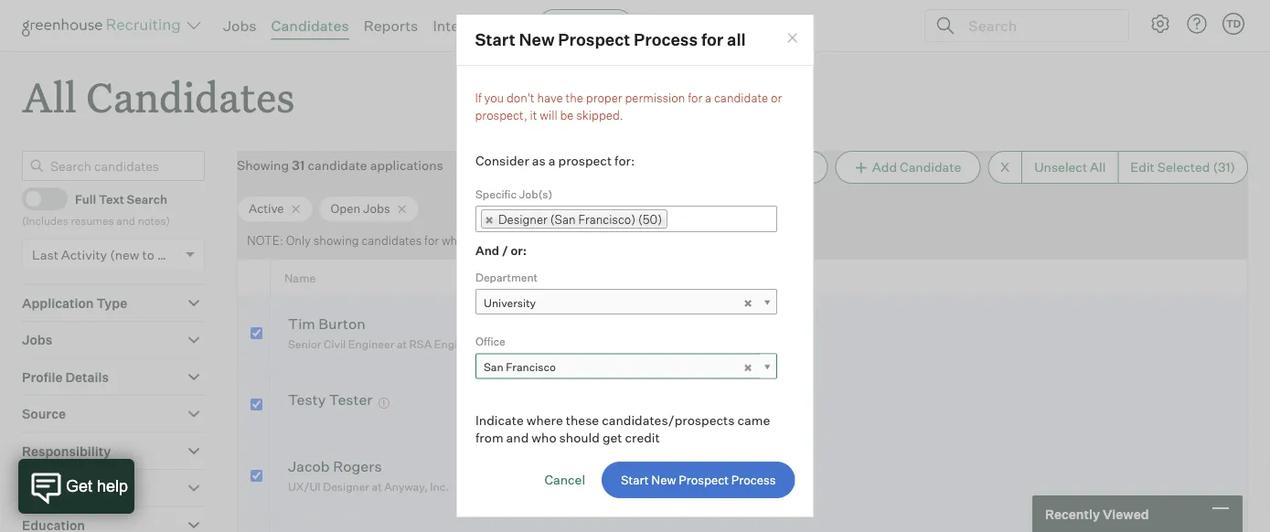Task type: vqa. For each thing, say whether or not it's contained in the screenshot.
Stage
no



Task type: locate. For each thing, give the bounding box(es) containing it.
0 vertical spatial candidates
[[271, 16, 349, 35]]

candidate left or
[[714, 90, 768, 105]]

at left the rsa
[[397, 338, 407, 351]]

review
[[773, 480, 810, 494]]

application down last
[[22, 295, 94, 311]]

1 vertical spatial application
[[712, 480, 771, 494]]

university link
[[475, 289, 777, 315]]

1 vertical spatial to
[[662, 338, 673, 351]]

jobs right open
[[363, 201, 390, 216]]

for right the permission
[[688, 90, 702, 105]]

showing
[[313, 233, 359, 248]]

activity
[[61, 247, 107, 263]]

add
[[561, 16, 589, 35], [872, 159, 897, 175]]

from
[[475, 430, 503, 446]]

if you don't have the proper permission for a candidate or prospect, it will be skipped.
[[475, 90, 782, 122]]

have inside if you don't have the proper permission for a candidate or prospect, it will be skipped.
[[537, 90, 563, 105]]

1 horizontal spatial have
[[537, 90, 563, 105]]

1 vertical spatial jobs
[[363, 201, 390, 216]]

viewed
[[1103, 506, 1149, 522]]

it
[[530, 108, 537, 122]]

add inside popup button
[[561, 16, 589, 35]]

add candidate link
[[835, 151, 980, 184]]

0 vertical spatial interview
[[612, 338, 660, 351]]

jobs left candidates link
[[223, 16, 256, 35]]

(31)
[[1213, 159, 1235, 175]]

and inside indicate where these candidates/prospects came from and who should get credit
[[506, 430, 528, 446]]

at down the rogers
[[372, 480, 382, 494]]

collect feedback in application review link
[[596, 478, 815, 496]]

0 horizontal spatial and
[[116, 214, 135, 227]]

interview to schedule for debrief
[[612, 338, 778, 351]]

1 vertical spatial all
[[1090, 159, 1106, 175]]

0 vertical spatial application
[[22, 295, 94, 311]]

name
[[284, 271, 316, 285]]

1 vertical spatial interview
[[726, 409, 773, 423]]

last
[[32, 247, 58, 263]]

new
[[519, 29, 555, 50]]

designer down jacob rogers link
[[323, 480, 369, 494]]

application right in
[[712, 480, 771, 494]]

interview
[[612, 338, 660, 351], [726, 409, 773, 423]]

1 vertical spatial at
[[372, 480, 382, 494]]

jobs up profile
[[22, 332, 52, 348]]

0 vertical spatial jobs
[[223, 16, 256, 35]]

1 vertical spatial designer
[[323, 480, 369, 494]]

all down greenhouse recruiting 'image'
[[22, 69, 77, 123]]

feedback
[[650, 480, 698, 494]]

0 vertical spatial designer
[[498, 211, 547, 226]]

details
[[65, 369, 109, 385]]

candidates
[[271, 16, 349, 35], [86, 69, 295, 123]]

burton
[[318, 315, 366, 333]]

2 to-dos for technical interview
[[612, 409, 773, 423]]

profile details
[[22, 369, 109, 385]]

full
[[75, 192, 96, 206]]

collect
[[612, 480, 648, 494]]

tasks
[[75, 480, 112, 496]]

None checkbox
[[250, 328, 262, 339], [250, 399, 262, 411], [250, 328, 262, 339], [250, 399, 262, 411]]

candidate reports are now available! apply filters and select "view in app" element
[[661, 151, 828, 184]]

and / or:
[[475, 243, 526, 257]]

all
[[22, 69, 77, 123], [1090, 159, 1106, 175]]

31
[[292, 157, 305, 173]]

0 vertical spatial you
[[484, 90, 504, 105]]

0 horizontal spatial have
[[498, 233, 524, 248]]

for right "dos"
[[658, 409, 672, 423]]

1 horizontal spatial application
[[712, 480, 771, 494]]

1 horizontal spatial at
[[397, 338, 407, 351]]

edit selected (31) link
[[1118, 151, 1248, 184]]

application inside the test (19) collect feedback in application review
[[712, 480, 771, 494]]

have left the edit
[[498, 233, 524, 248]]

(50)
[[638, 211, 662, 226]]

1 horizontal spatial add
[[872, 159, 897, 175]]

(19)
[[636, 459, 658, 475]]

showing 31 candidate applications
[[237, 157, 443, 173]]

0 vertical spatial to
[[142, 247, 154, 263]]

and
[[475, 243, 499, 257]]

0 vertical spatial have
[[537, 90, 563, 105]]

0 horizontal spatial candidate
[[308, 157, 367, 173]]

1 horizontal spatial and
[[506, 430, 528, 446]]

candidates down jobs link
[[86, 69, 295, 123]]

to left old)
[[142, 247, 154, 263]]

tim
[[288, 315, 315, 333]]

all inside "link"
[[1090, 159, 1106, 175]]

be
[[560, 108, 574, 122]]

tim burton senior civil engineer at rsa engineering
[[288, 315, 497, 351]]

you right if
[[484, 90, 504, 105]]

integrations
[[433, 16, 516, 35]]

to left schedule
[[662, 338, 673, 351]]

add for add candidate
[[872, 159, 897, 175]]

a right as
[[548, 153, 555, 169]]

interview right technical
[[726, 409, 773, 423]]

test (19) collect feedback in application review
[[599, 459, 810, 494]]

edit selected (31)
[[1131, 159, 1235, 175]]

for inside if you don't have the proper permission for a candidate or prospect, it will be skipped.
[[688, 90, 702, 105]]

office
[[475, 334, 505, 348]]

a right the permission
[[705, 90, 712, 105]]

1 vertical spatial candidates
[[86, 69, 295, 123]]

/
[[501, 243, 508, 257]]

dos
[[636, 409, 655, 423]]

you
[[484, 90, 504, 105], [476, 233, 496, 248]]

prospect
[[558, 153, 611, 169]]

1 horizontal spatial designer
[[498, 211, 547, 226]]

indicate
[[475, 412, 523, 428]]

1 vertical spatial candidate
[[308, 157, 367, 173]]

1 horizontal spatial a
[[705, 90, 712, 105]]

None text field
[[667, 207, 685, 230]]

application type
[[22, 295, 127, 311]]

0 horizontal spatial to
[[142, 247, 154, 263]]

0 vertical spatial all
[[22, 69, 77, 123]]

permission
[[625, 90, 685, 105]]

0 horizontal spatial all
[[22, 69, 77, 123]]

tester
[[329, 391, 373, 409]]

add left the candidate
[[872, 159, 897, 175]]

0 vertical spatial at
[[397, 338, 407, 351]]

add right new
[[561, 16, 589, 35]]

edit
[[527, 233, 548, 248]]

permissions.
[[550, 233, 620, 248]]

1 vertical spatial and
[[506, 430, 528, 446]]

designer (san francisco) (50)
[[498, 211, 662, 226]]

candidates link
[[271, 16, 349, 35]]

the
[[566, 90, 583, 105]]

add candidate
[[872, 159, 961, 175]]

designer up the edit
[[498, 211, 547, 226]]

0 horizontal spatial at
[[372, 480, 382, 494]]

0 horizontal spatial a
[[548, 153, 555, 169]]

and down the indicate
[[506, 430, 528, 446]]

0 vertical spatial candidate
[[714, 90, 768, 105]]

1 horizontal spatial to
[[662, 338, 673, 351]]

configure image
[[1149, 13, 1171, 35]]

0 vertical spatial add
[[561, 16, 589, 35]]

1 horizontal spatial all
[[1090, 159, 1106, 175]]

specific job(s)
[[475, 187, 552, 201]]

candidates right jobs link
[[271, 16, 349, 35]]

candidate right the 31
[[308, 157, 367, 173]]

all right unselect
[[1090, 159, 1106, 175]]

None checkbox
[[250, 470, 262, 482]]

have
[[537, 90, 563, 105], [498, 233, 524, 248]]

application
[[22, 295, 94, 311], [712, 480, 771, 494]]

designer inside jacob rogers ux/ui designer at anyway, inc.
[[323, 480, 369, 494]]

start new prospect process for all
[[475, 29, 746, 50]]

francisco
[[505, 360, 555, 374]]

1 horizontal spatial jobs
[[223, 16, 256, 35]]

interview up san francisco link in the bottom of the page
[[612, 338, 660, 351]]

1 vertical spatial have
[[498, 233, 524, 248]]

rogers
[[333, 457, 382, 476]]

candidate
[[714, 90, 768, 105], [308, 157, 367, 173]]

type
[[96, 295, 127, 311]]

add button
[[538, 9, 634, 42]]

schedule
[[675, 338, 722, 351]]

and down text
[[116, 214, 135, 227]]

1 vertical spatial a
[[548, 153, 555, 169]]

0 horizontal spatial add
[[561, 16, 589, 35]]

integrations link
[[433, 16, 516, 35]]

1 horizontal spatial candidate
[[714, 90, 768, 105]]

td
[[1226, 17, 1241, 30]]

only
[[286, 233, 311, 248]]

you left the /
[[476, 233, 496, 248]]

0 vertical spatial a
[[705, 90, 712, 105]]

1 vertical spatial add
[[872, 159, 897, 175]]

note:
[[247, 233, 283, 248]]

testy tester link
[[288, 391, 373, 412]]

san francisco
[[483, 360, 555, 374]]

0 horizontal spatial designer
[[323, 480, 369, 494]]

None submit
[[602, 462, 795, 498]]

2 vertical spatial jobs
[[22, 332, 52, 348]]

greenhouse recruiting image
[[22, 15, 187, 37]]

have up will
[[537, 90, 563, 105]]

testy tester has been in technical interview for more than 14 days image
[[376, 398, 392, 409]]

0 vertical spatial and
[[116, 214, 135, 227]]

university
[[483, 296, 535, 309]]

0 horizontal spatial interview
[[612, 338, 660, 351]]



Task type: describe. For each thing, give the bounding box(es) containing it.
will
[[540, 108, 557, 122]]

note: only showing candidates for which you have edit permissions.
[[247, 233, 620, 248]]

showing
[[237, 157, 289, 173]]

testy
[[288, 391, 326, 409]]

tim burton link
[[288, 315, 366, 336]]

get
[[602, 430, 622, 446]]

full text search (includes resumes and notes)
[[22, 192, 170, 227]]

rsa
[[409, 338, 432, 351]]

unselect
[[1034, 159, 1087, 175]]

1 horizontal spatial interview
[[726, 409, 773, 423]]

jacob rogers link
[[288, 457, 382, 478]]

to-
[[621, 409, 636, 423]]

Search text field
[[964, 12, 1112, 39]]

engineer
[[348, 338, 394, 351]]

edit
[[1131, 159, 1155, 175]]

0 horizontal spatial application
[[22, 295, 94, 311]]

recently
[[1045, 506, 1100, 522]]

candidates
[[362, 233, 422, 248]]

Search candidates field
[[22, 151, 205, 181]]

these
[[565, 412, 599, 428]]

candidate
[[900, 159, 961, 175]]

you inside if you don't have the proper permission for a candidate or prospect, it will be skipped.
[[484, 90, 504, 105]]

last activity (new to old) option
[[32, 247, 181, 263]]

prospect,
[[475, 108, 527, 122]]

add for add
[[561, 16, 589, 35]]

td button
[[1219, 9, 1248, 38]]

pipeline tasks
[[22, 480, 112, 496]]

came
[[737, 412, 770, 428]]

open jobs
[[331, 201, 390, 216]]

x link
[[988, 151, 1021, 184]]

at inside tim burton senior civil engineer at rsa engineering
[[397, 338, 407, 351]]

or
[[771, 90, 782, 105]]

2
[[612, 409, 619, 423]]

jacob rogers ux/ui designer at anyway, inc.
[[288, 457, 449, 494]]

testy tester
[[288, 391, 373, 409]]

designer inside start new prospect process for all 'dialog'
[[498, 211, 547, 226]]

unselect all
[[1034, 159, 1106, 175]]

(includes
[[22, 214, 68, 227]]

checkmark image
[[30, 192, 44, 205]]

where
[[526, 412, 563, 428]]

last activity (new to old)
[[32, 247, 181, 263]]

source
[[22, 406, 66, 422]]

who
[[531, 430, 556, 446]]

for left debrief
[[724, 338, 738, 351]]

open
[[331, 201, 360, 216]]

1 vertical spatial you
[[476, 233, 496, 248]]

candidates/prospects
[[601, 412, 734, 428]]

recently viewed
[[1045, 506, 1149, 522]]

(san
[[550, 211, 575, 226]]

proper
[[586, 90, 622, 105]]

0 horizontal spatial jobs
[[22, 332, 52, 348]]

search
[[127, 192, 167, 206]]

pipeline
[[22, 480, 72, 496]]

indicate where these candidates/prospects came from and who should get credit
[[475, 412, 770, 446]]

old)
[[157, 247, 181, 263]]

department
[[475, 270, 537, 284]]

prospect
[[558, 29, 630, 50]]

reports
[[364, 16, 418, 35]]

inc.
[[430, 480, 449, 494]]

x
[[1001, 159, 1010, 175]]

cancel link
[[544, 472, 585, 488]]

for left all
[[701, 29, 724, 50]]

senior
[[288, 338, 321, 351]]

none text field inside start new prospect process for all 'dialog'
[[667, 207, 685, 230]]

technical
[[674, 409, 723, 423]]

jobs link
[[223, 16, 256, 35]]

as
[[532, 153, 545, 169]]

or:
[[510, 243, 526, 257]]

anyway,
[[384, 480, 428, 494]]

all candidates
[[22, 69, 295, 123]]

francisco)
[[578, 211, 635, 226]]

active
[[249, 201, 284, 216]]

at inside jacob rogers ux/ui designer at anyway, inc.
[[372, 480, 382, 494]]

debrief
[[740, 338, 778, 351]]

close image
[[785, 31, 800, 45]]

specific
[[475, 187, 516, 201]]

and inside full text search (includes resumes and notes)
[[116, 214, 135, 227]]

resumes
[[71, 214, 114, 227]]

2 horizontal spatial jobs
[[363, 201, 390, 216]]

start new prospect process for all dialog
[[456, 14, 814, 532]]

text
[[99, 192, 124, 206]]

civil
[[324, 338, 346, 351]]

none submit inside start new prospect process for all 'dialog'
[[602, 462, 795, 498]]

don't
[[507, 90, 535, 105]]

all
[[727, 29, 746, 50]]

unselect all link
[[1021, 151, 1118, 184]]

2 to-dos for technical interview link
[[596, 407, 778, 424]]

notes)
[[138, 214, 170, 227]]

job(s)
[[518, 187, 552, 201]]

responsibility
[[22, 443, 111, 459]]

skipped.
[[576, 108, 623, 122]]

a inside if you don't have the proper permission for a candidate or prospect, it will be skipped.
[[705, 90, 712, 105]]

candidate inside if you don't have the proper permission for a candidate or prospect, it will be skipped.
[[714, 90, 768, 105]]

start
[[475, 29, 515, 50]]

profile
[[22, 369, 63, 385]]

for left which
[[424, 233, 439, 248]]



